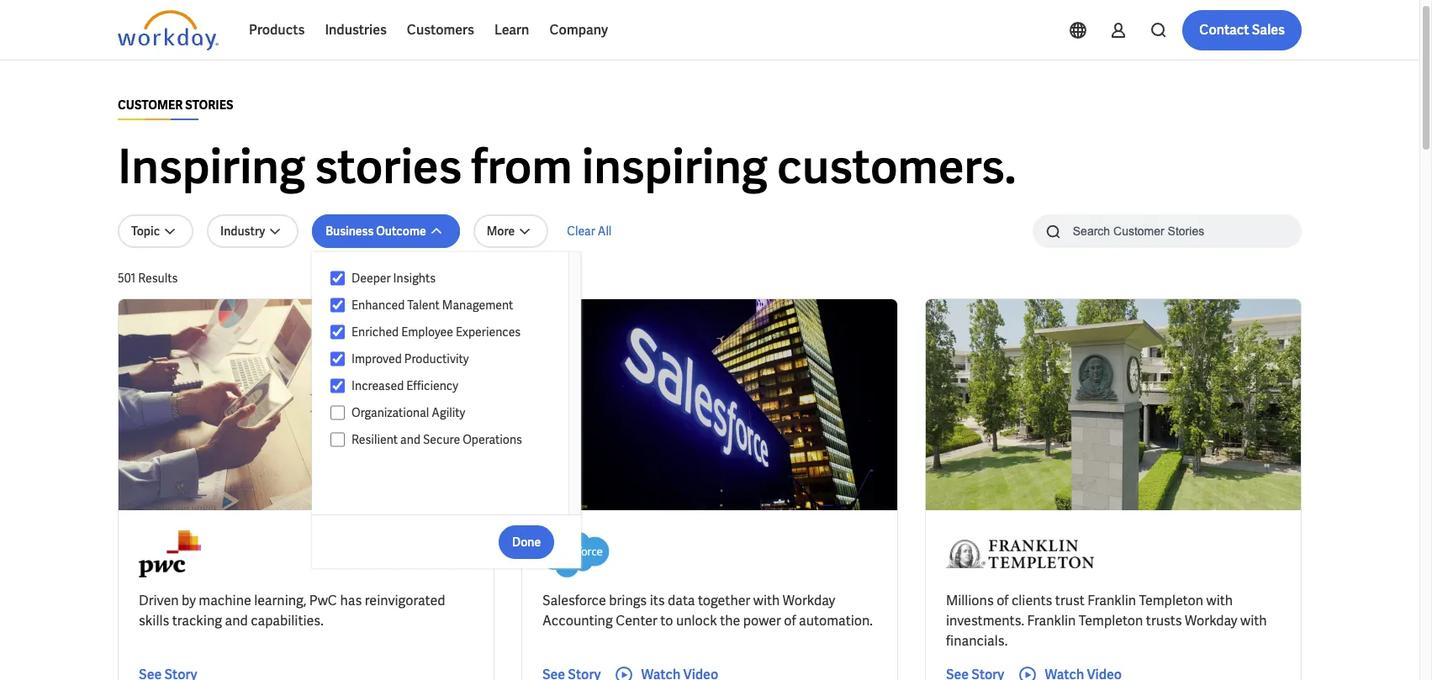 Task type: vqa. For each thing, say whether or not it's contained in the screenshot.
middle in
no



Task type: locate. For each thing, give the bounding box(es) containing it.
franklin right trust
[[1088, 592, 1136, 610]]

center
[[616, 612, 658, 630]]

workday up automation.
[[783, 592, 835, 610]]

workday inside millions of clients trust franklin templeton with investments. franklin templeton trusts workday with financials.
[[1185, 612, 1238, 630]]

workday
[[783, 592, 835, 610], [1185, 612, 1238, 630]]

business outcome button
[[312, 214, 460, 248]]

with
[[753, 592, 780, 610], [1206, 592, 1233, 610], [1240, 612, 1267, 630]]

1 horizontal spatial franklin
[[1088, 592, 1136, 610]]

of
[[997, 592, 1009, 610], [784, 612, 796, 630]]

agility
[[432, 405, 465, 420]]

trust
[[1055, 592, 1085, 610]]

to
[[660, 612, 673, 630]]

industries
[[325, 21, 387, 39]]

topic button
[[118, 214, 194, 248]]

0 horizontal spatial franklin
[[1027, 612, 1076, 630]]

driven
[[139, 592, 179, 610]]

0 vertical spatial of
[[997, 592, 1009, 610]]

customers button
[[397, 10, 484, 50]]

millions
[[946, 592, 994, 610]]

1 vertical spatial and
[[225, 612, 248, 630]]

has
[[340, 592, 362, 610]]

products
[[249, 21, 305, 39]]

1 horizontal spatial and
[[400, 432, 420, 447]]

workday right trusts
[[1185, 612, 1238, 630]]

franklin down trust
[[1027, 612, 1076, 630]]

industry
[[220, 224, 265, 239]]

of inside millions of clients trust franklin templeton with investments. franklin templeton trusts workday with financials.
[[997, 592, 1009, 610]]

from
[[471, 136, 572, 198]]

and down organizational agility
[[400, 432, 420, 447]]

go to the homepage image
[[118, 10, 219, 50]]

templeton
[[1139, 592, 1203, 610], [1079, 612, 1143, 630]]

learning,
[[254, 592, 306, 610]]

clear all button
[[562, 214, 617, 248]]

1 vertical spatial templeton
[[1079, 612, 1143, 630]]

with inside salesforce brings its data together with workday accounting center to unlock the power of automation.
[[753, 592, 780, 610]]

data
[[668, 592, 695, 610]]

improved productivity link
[[345, 349, 553, 369]]

management
[[442, 298, 513, 313]]

done button
[[499, 525, 554, 559]]

employee
[[401, 325, 453, 340]]

capabilities.
[[251, 612, 324, 630]]

results
[[138, 271, 178, 286]]

industries button
[[315, 10, 397, 50]]

enhanced talent management
[[352, 298, 513, 313]]

and down 'machine'
[[225, 612, 248, 630]]

unlock
[[676, 612, 717, 630]]

0 horizontal spatial of
[[784, 612, 796, 630]]

topic
[[131, 224, 160, 239]]

the
[[720, 612, 740, 630]]

of right "power"
[[784, 612, 796, 630]]

templeton down trust
[[1079, 612, 1143, 630]]

brings
[[609, 592, 647, 610]]

1 horizontal spatial of
[[997, 592, 1009, 610]]

improved productivity
[[352, 352, 469, 367]]

0 vertical spatial franklin
[[1088, 592, 1136, 610]]

efficiency
[[406, 378, 458, 394]]

contact
[[1199, 21, 1249, 39]]

franklin templeton companies, llc image
[[946, 531, 1094, 578]]

501 results
[[118, 271, 178, 286]]

clients
[[1012, 592, 1052, 610]]

0 horizontal spatial and
[[225, 612, 248, 630]]

deeper insights link
[[345, 268, 553, 288]]

None checkbox
[[331, 325, 345, 340], [331, 352, 345, 367], [331, 378, 345, 394], [331, 405, 345, 420], [331, 325, 345, 340], [331, 352, 345, 367], [331, 378, 345, 394], [331, 405, 345, 420]]

increased
[[352, 378, 404, 394]]

organizational
[[352, 405, 429, 420]]

power
[[743, 612, 781, 630]]

1 horizontal spatial workday
[[1185, 612, 1238, 630]]

None checkbox
[[331, 271, 345, 286], [331, 298, 345, 313], [331, 432, 345, 447], [331, 271, 345, 286], [331, 298, 345, 313], [331, 432, 345, 447]]

of up investments.
[[997, 592, 1009, 610]]

investments.
[[946, 612, 1024, 630]]

0 vertical spatial workday
[[783, 592, 835, 610]]

salesforce brings its data together with workday accounting center to unlock the power of automation.
[[542, 592, 873, 630]]

enhanced
[[352, 298, 405, 313]]

deeper
[[352, 271, 391, 286]]

enriched employee experiences link
[[345, 322, 553, 342]]

0 horizontal spatial with
[[753, 592, 780, 610]]

franklin
[[1088, 592, 1136, 610], [1027, 612, 1076, 630]]

salesforce
[[542, 592, 606, 610]]

1 vertical spatial of
[[784, 612, 796, 630]]

0 horizontal spatial workday
[[783, 592, 835, 610]]

resilient and secure operations link
[[345, 430, 553, 450]]

pwc
[[309, 592, 337, 610]]

driven by machine learning, pwc has reinvigorated skills tracking and capabilities.
[[139, 592, 445, 630]]

workday inside salesforce brings its data together with workday accounting center to unlock the power of automation.
[[783, 592, 835, 610]]

1 vertical spatial franklin
[[1027, 612, 1076, 630]]

1 horizontal spatial with
[[1206, 592, 1233, 610]]

enriched
[[352, 325, 399, 340]]

1 vertical spatial workday
[[1185, 612, 1238, 630]]

enriched employee experiences
[[352, 325, 521, 340]]

templeton up trusts
[[1139, 592, 1203, 610]]



Task type: describe. For each thing, give the bounding box(es) containing it.
business
[[326, 224, 374, 239]]

contact sales link
[[1183, 10, 1302, 50]]

inspiring
[[118, 136, 305, 198]]

resilient
[[352, 432, 398, 447]]

clear all
[[567, 224, 612, 239]]

customers
[[407, 21, 474, 39]]

industry button
[[207, 214, 299, 248]]

stories
[[315, 136, 462, 198]]

skills
[[139, 612, 169, 630]]

together
[[698, 592, 750, 610]]

501
[[118, 271, 136, 286]]

trusts
[[1146, 612, 1182, 630]]

company button
[[539, 10, 618, 50]]

sales
[[1252, 21, 1285, 39]]

more button
[[473, 214, 549, 248]]

of inside salesforce brings its data together with workday accounting center to unlock the power of automation.
[[784, 612, 796, 630]]

done
[[512, 534, 541, 550]]

learn
[[494, 21, 529, 39]]

millions of clients trust franklin templeton with investments. franklin templeton trusts workday with financials.
[[946, 592, 1267, 650]]

operations
[[463, 432, 522, 447]]

products button
[[239, 10, 315, 50]]

more
[[487, 224, 515, 239]]

company
[[550, 21, 608, 39]]

increased efficiency
[[352, 378, 458, 394]]

outcome
[[376, 224, 426, 239]]

machine
[[199, 592, 251, 610]]

Search Customer Stories text field
[[1063, 216, 1269, 246]]

organizational agility link
[[345, 403, 553, 423]]

talent
[[407, 298, 440, 313]]

reinvigorated
[[365, 592, 445, 610]]

organizational agility
[[352, 405, 465, 420]]

accounting
[[542, 612, 613, 630]]

automation.
[[799, 612, 873, 630]]

by
[[182, 592, 196, 610]]

learn button
[[484, 10, 539, 50]]

inspiring
[[582, 136, 768, 198]]

experiences
[[456, 325, 521, 340]]

contact sales
[[1199, 21, 1285, 39]]

enhanced talent management link
[[345, 295, 553, 315]]

customer stories
[[118, 98, 233, 113]]

all
[[598, 224, 612, 239]]

salesforce.com image
[[542, 531, 610, 578]]

inspiring stories from inspiring customers.
[[118, 136, 1016, 198]]

secure
[[423, 432, 460, 447]]

insights
[[393, 271, 436, 286]]

tracking
[[172, 612, 222, 630]]

its
[[650, 592, 665, 610]]

0 vertical spatial and
[[400, 432, 420, 447]]

productivity
[[404, 352, 469, 367]]

customers.
[[777, 136, 1016, 198]]

financials.
[[946, 632, 1008, 650]]

pricewaterhousecoopers global licensing services corporation (pwc) image
[[139, 531, 201, 578]]

0 vertical spatial templeton
[[1139, 592, 1203, 610]]

stories
[[185, 98, 233, 113]]

increased efficiency link
[[345, 376, 553, 396]]

deeper insights
[[352, 271, 436, 286]]

improved
[[352, 352, 402, 367]]

customer
[[118, 98, 183, 113]]

2 horizontal spatial with
[[1240, 612, 1267, 630]]

clear
[[567, 224, 595, 239]]

business outcome
[[326, 224, 426, 239]]

and inside driven by machine learning, pwc has reinvigorated skills tracking and capabilities.
[[225, 612, 248, 630]]

resilient and secure operations
[[352, 432, 522, 447]]



